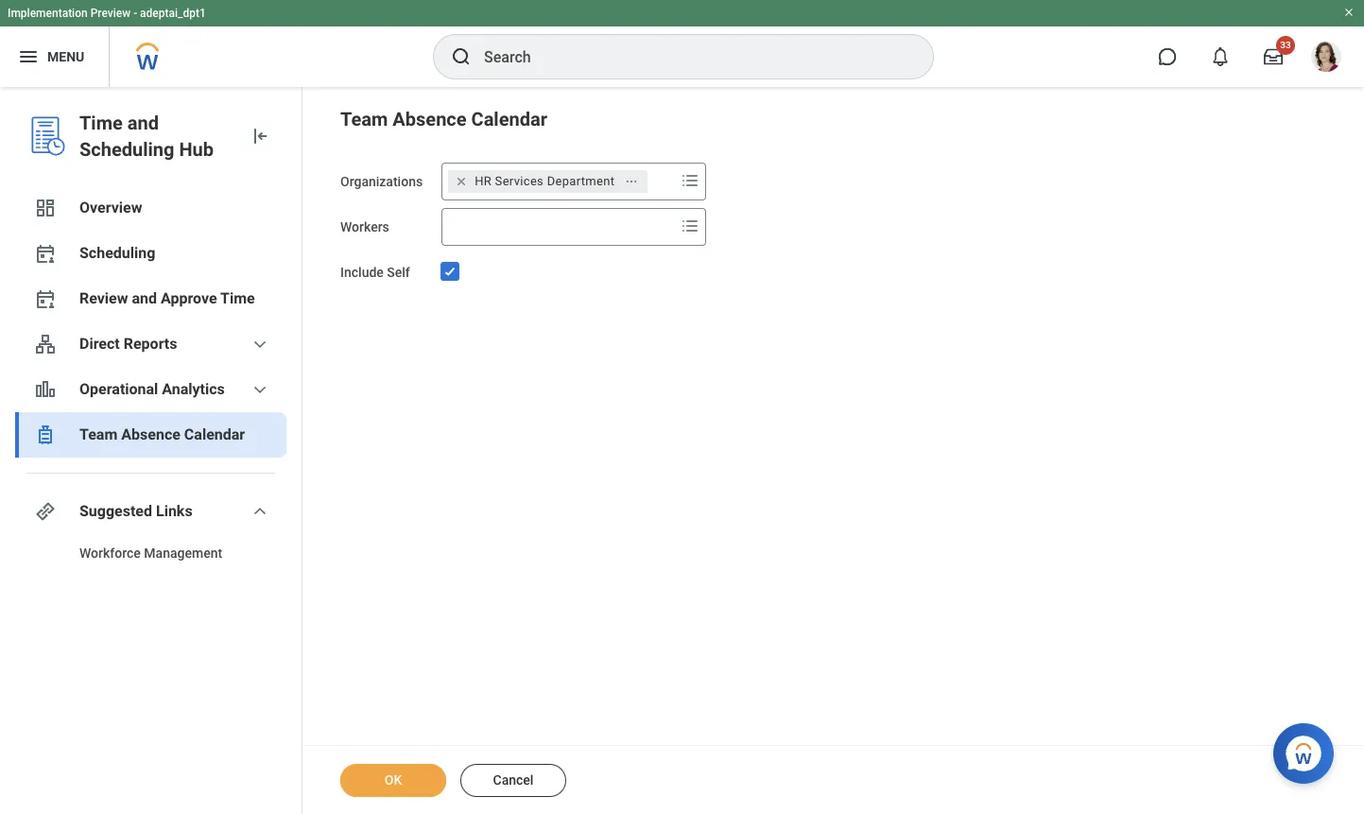 Task type: vqa. For each thing, say whether or not it's contained in the screenshot.
'check small' IMAGE
yes



Task type: describe. For each thing, give the bounding box(es) containing it.
include self
[[341, 265, 410, 280]]

navigation pane region
[[0, 87, 303, 814]]

absence inside navigation pane region
[[121, 426, 181, 444]]

workforce management link
[[15, 534, 287, 572]]

time inside time and scheduling hub
[[79, 112, 123, 134]]

0 vertical spatial team
[[341, 108, 388, 131]]

profile logan mcneil image
[[1312, 42, 1342, 76]]

implementation
[[8, 7, 88, 20]]

menu button
[[0, 26, 109, 87]]

scheduling inside time and scheduling hub
[[79, 138, 174, 161]]

menu banner
[[0, 0, 1365, 87]]

team absence calendar inside team absence calendar link
[[79, 426, 245, 444]]

scheduling link
[[15, 231, 287, 276]]

close environment banner image
[[1344, 7, 1356, 18]]

direct
[[79, 335, 120, 353]]

analytics
[[162, 380, 225, 398]]

Workers field
[[443, 210, 676, 244]]

self
[[387, 265, 410, 280]]

calendar user solid image for scheduling
[[34, 242, 57, 265]]

workers
[[341, 219, 390, 235]]

time and scheduling hub
[[79, 112, 214, 161]]

direct reports
[[79, 335, 177, 353]]

operational
[[79, 380, 158, 398]]

team inside navigation pane region
[[79, 426, 118, 444]]

hr services department, press delete to clear value. option
[[449, 170, 648, 193]]

operational analytics
[[79, 380, 225, 398]]

menu
[[47, 49, 84, 64]]

notifications large image
[[1212, 47, 1231, 66]]

cancel button
[[461, 764, 567, 797]]

2 scheduling from the top
[[79, 244, 155, 262]]

task timeoff image
[[34, 424, 57, 446]]

33 button
[[1253, 36, 1296, 78]]

suggested
[[79, 502, 152, 520]]

33
[[1281, 40, 1292, 50]]

hr services department
[[475, 174, 615, 188]]

review and approve time
[[79, 289, 255, 307]]

-
[[134, 7, 137, 20]]

workforce
[[79, 546, 141, 561]]

link image
[[34, 500, 57, 523]]

inbox large image
[[1265, 47, 1284, 66]]

Search Workday  search field
[[484, 36, 895, 78]]

overview link
[[15, 185, 287, 231]]

chevron down small image for links
[[249, 500, 271, 523]]



Task type: locate. For each thing, give the bounding box(es) containing it.
1 horizontal spatial calendar
[[472, 108, 548, 131]]

1 vertical spatial calendar user solid image
[[34, 288, 57, 310]]

0 horizontal spatial team
[[79, 426, 118, 444]]

chevron down small image for reports
[[249, 333, 271, 356]]

hr services department element
[[475, 173, 615, 190]]

team up 'organizations'
[[341, 108, 388, 131]]

team absence calendar down operational analytics dropdown button
[[79, 426, 245, 444]]

1 vertical spatial and
[[132, 289, 157, 307]]

ok button
[[341, 764, 446, 797]]

calendar user solid image down dashboard image
[[34, 242, 57, 265]]

calendar inside navigation pane region
[[184, 426, 245, 444]]

calendar user solid image
[[34, 242, 57, 265], [34, 288, 57, 310]]

3 chevron down small image from the top
[[249, 500, 271, 523]]

calendar up services at the left
[[472, 108, 548, 131]]

direct reports button
[[15, 322, 287, 367]]

0 vertical spatial absence
[[393, 108, 467, 131]]

absence down search icon
[[393, 108, 467, 131]]

0 vertical spatial chevron down small image
[[249, 333, 271, 356]]

0 horizontal spatial absence
[[121, 426, 181, 444]]

search image
[[450, 45, 473, 68]]

review
[[79, 289, 128, 307]]

implementation preview -   adeptai_dpt1
[[8, 7, 206, 20]]

team down operational
[[79, 426, 118, 444]]

1 vertical spatial scheduling
[[79, 244, 155, 262]]

absence
[[393, 108, 467, 131], [121, 426, 181, 444]]

prompts image
[[679, 169, 702, 192], [679, 215, 702, 237]]

preview
[[90, 7, 131, 20]]

hr
[[475, 174, 492, 188]]

absence down operational analytics dropdown button
[[121, 426, 181, 444]]

0 vertical spatial calendar
[[472, 108, 548, 131]]

scheduling
[[79, 138, 174, 161], [79, 244, 155, 262]]

operational analytics button
[[15, 367, 287, 412]]

scheduling down overview at top
[[79, 244, 155, 262]]

reports
[[124, 335, 177, 353]]

calendar user solid image inside scheduling link
[[34, 242, 57, 265]]

time down menu
[[79, 112, 123, 134]]

0 vertical spatial and
[[127, 112, 159, 134]]

1 horizontal spatial time
[[220, 289, 255, 307]]

suggested links button
[[15, 489, 287, 534]]

1 vertical spatial absence
[[121, 426, 181, 444]]

chevron down small image for analytics
[[249, 378, 271, 401]]

overview
[[79, 199, 142, 217]]

ok
[[385, 773, 402, 788]]

0 horizontal spatial time
[[79, 112, 123, 134]]

chevron down small image inside direct reports dropdown button
[[249, 333, 271, 356]]

prompts image for workers
[[679, 215, 702, 237]]

scheduling up overview at top
[[79, 138, 174, 161]]

and inside time and scheduling hub
[[127, 112, 159, 134]]

cancel
[[493, 773, 534, 788]]

1 vertical spatial team absence calendar
[[79, 426, 245, 444]]

0 vertical spatial prompts image
[[679, 169, 702, 192]]

review and approve time link
[[15, 276, 287, 322]]

time
[[79, 112, 123, 134], [220, 289, 255, 307]]

1 horizontal spatial team absence calendar
[[341, 108, 548, 131]]

services
[[495, 174, 544, 188]]

transformation import image
[[249, 125, 271, 148]]

1 calendar user solid image from the top
[[34, 242, 57, 265]]

0 vertical spatial time
[[79, 112, 123, 134]]

team absence calendar
[[341, 108, 548, 131], [79, 426, 245, 444]]

1 prompts image from the top
[[679, 169, 702, 192]]

calendar down analytics
[[184, 426, 245, 444]]

chart image
[[34, 378, 57, 401]]

1 horizontal spatial absence
[[393, 108, 467, 131]]

organizations
[[341, 174, 423, 189]]

2 chevron down small image from the top
[[249, 378, 271, 401]]

team absence calendar down search icon
[[341, 108, 548, 131]]

team absence calendar link
[[15, 412, 287, 458]]

x small image
[[452, 172, 471, 191]]

calendar user solid image for review and approve time
[[34, 288, 57, 310]]

chevron down small image inside suggested links dropdown button
[[249, 500, 271, 523]]

1 vertical spatial prompts image
[[679, 215, 702, 237]]

calendar
[[472, 108, 548, 131], [184, 426, 245, 444]]

0 vertical spatial scheduling
[[79, 138, 174, 161]]

and for review
[[132, 289, 157, 307]]

management
[[144, 546, 222, 561]]

team
[[341, 108, 388, 131], [79, 426, 118, 444]]

view team image
[[34, 333, 57, 356]]

calendar user solid image up view team icon
[[34, 288, 57, 310]]

adeptai_dpt1
[[140, 7, 206, 20]]

prompts image for organizations
[[679, 169, 702, 192]]

workforce management
[[79, 546, 222, 561]]

chevron down small image
[[249, 333, 271, 356], [249, 378, 271, 401], [249, 500, 271, 523]]

hub
[[179, 138, 214, 161]]

related actions image
[[626, 175, 639, 188]]

1 vertical spatial time
[[220, 289, 255, 307]]

calendar user solid image inside review and approve time link
[[34, 288, 57, 310]]

suggested links
[[79, 502, 193, 520]]

department
[[547, 174, 615, 188]]

and right review
[[132, 289, 157, 307]]

chevron down small image inside operational analytics dropdown button
[[249, 378, 271, 401]]

0 horizontal spatial team absence calendar
[[79, 426, 245, 444]]

and
[[127, 112, 159, 134], [132, 289, 157, 307]]

links
[[156, 502, 193, 520]]

1 vertical spatial chevron down small image
[[249, 378, 271, 401]]

approve
[[161, 289, 217, 307]]

1 scheduling from the top
[[79, 138, 174, 161]]

dashboard image
[[34, 197, 57, 219]]

0 vertical spatial calendar user solid image
[[34, 242, 57, 265]]

include
[[341, 265, 384, 280]]

2 vertical spatial chevron down small image
[[249, 500, 271, 523]]

check small image
[[439, 260, 462, 283]]

1 vertical spatial calendar
[[184, 426, 245, 444]]

2 prompts image from the top
[[679, 215, 702, 237]]

justify image
[[17, 45, 40, 68]]

0 vertical spatial team absence calendar
[[341, 108, 548, 131]]

1 horizontal spatial team
[[341, 108, 388, 131]]

time right approve at left
[[220, 289, 255, 307]]

2 calendar user solid image from the top
[[34, 288, 57, 310]]

1 chevron down small image from the top
[[249, 333, 271, 356]]

1 vertical spatial team
[[79, 426, 118, 444]]

0 horizontal spatial calendar
[[184, 426, 245, 444]]

time and scheduling hub element
[[79, 110, 234, 163]]

and for time
[[127, 112, 159, 134]]

and up the overview link
[[127, 112, 159, 134]]



